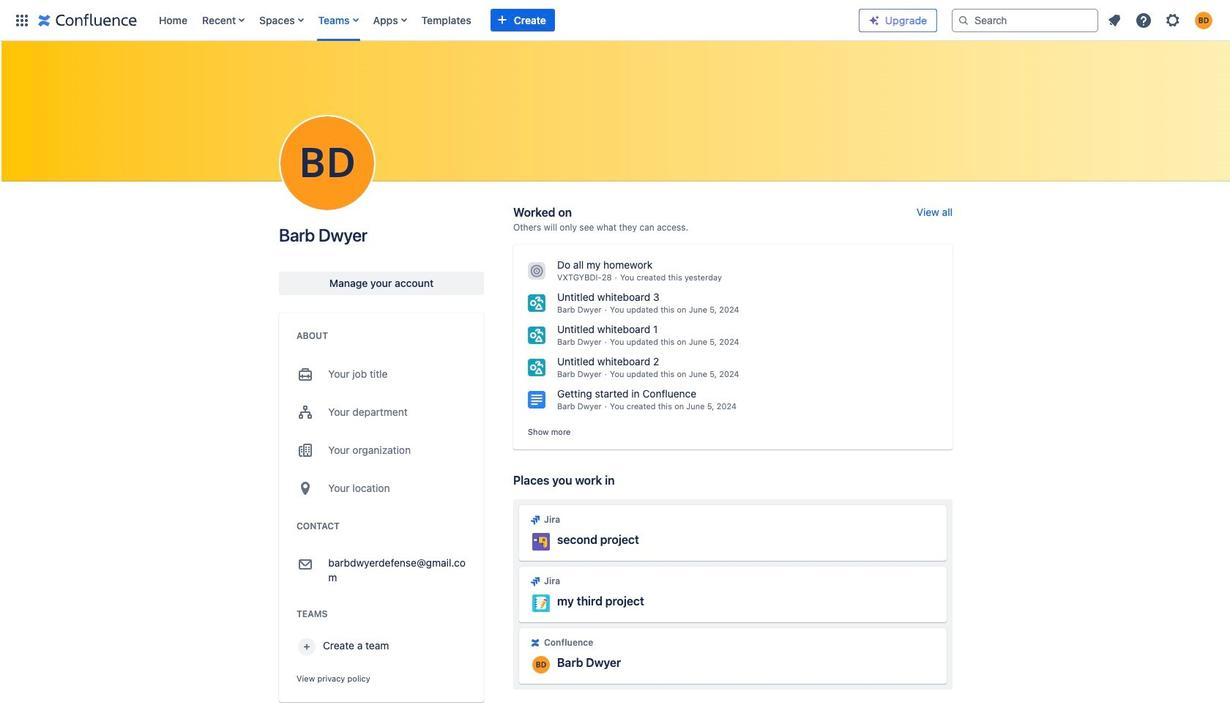 Task type: vqa. For each thing, say whether or not it's contained in the screenshot.
open icon
no



Task type: describe. For each thing, give the bounding box(es) containing it.
global element
[[9, 0, 847, 41]]

premium image
[[868, 15, 880, 26]]

notification icon image
[[1106, 11, 1123, 29]]

profile image actions image
[[319, 154, 336, 172]]

your profile and preferences image
[[1195, 11, 1213, 29]]



Task type: locate. For each thing, give the bounding box(es) containing it.
banner
[[0, 0, 1230, 44]]

0 horizontal spatial list
[[152, 0, 847, 41]]

help icon image
[[1135, 11, 1152, 29]]

settings icon image
[[1164, 11, 1182, 29]]

jira image
[[529, 514, 541, 525], [529, 514, 541, 525]]

confluence image
[[529, 637, 541, 649]]

list for premium image
[[1101, 7, 1221, 33]]

appswitcher icon image
[[13, 11, 31, 29]]

None search field
[[952, 8, 1098, 32]]

confluence image
[[38, 11, 137, 29], [38, 11, 137, 29], [529, 637, 541, 649]]

1 horizontal spatial list
[[1101, 7, 1221, 33]]

list for appswitcher icon on the left of the page
[[152, 0, 847, 41]]

jira image
[[529, 575, 541, 587], [529, 575, 541, 587]]

Search field
[[952, 8, 1098, 32]]

search image
[[958, 14, 969, 26]]

list
[[152, 0, 847, 41], [1101, 7, 1221, 33]]



